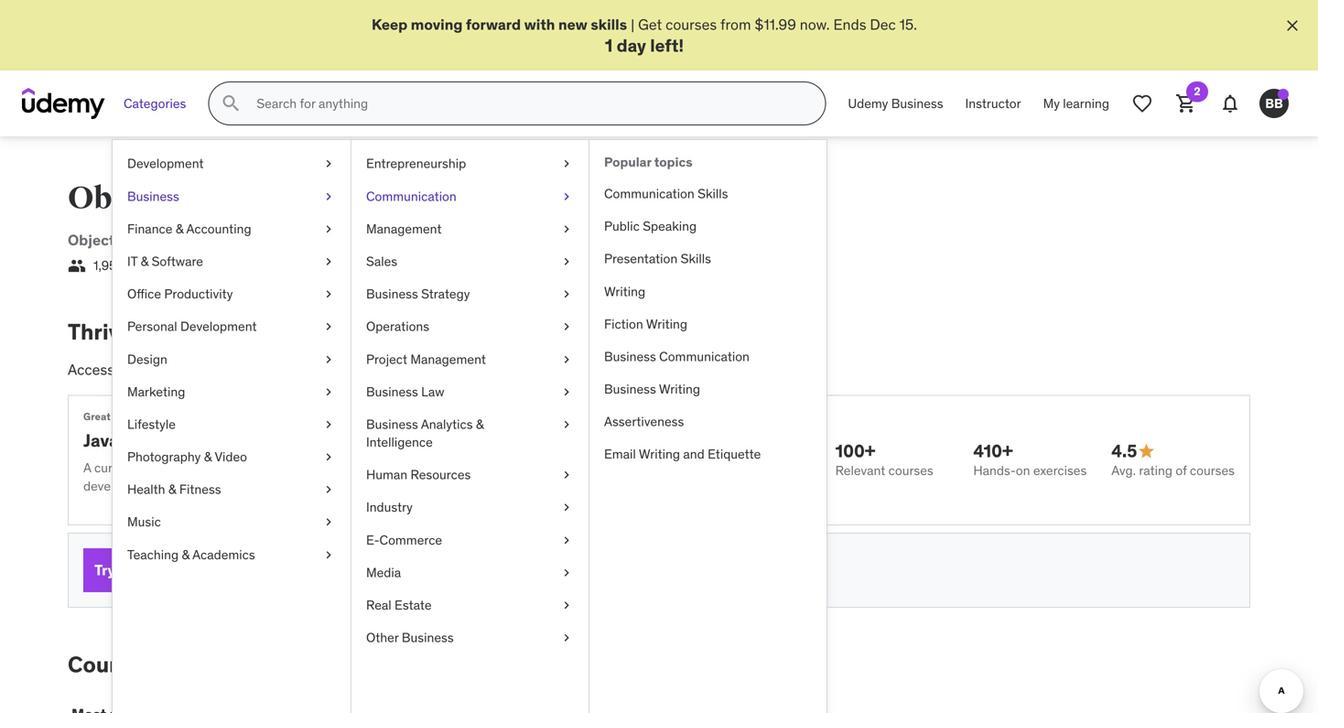 Task type: locate. For each thing, give the bounding box(es) containing it.
small image
[[68, 257, 86, 275], [1138, 442, 1156, 461]]

avg. rating of courses
[[1112, 462, 1235, 479]]

communication down entrepreneurship
[[366, 188, 457, 204]]

curated
[[333, 361, 383, 379], [94, 460, 138, 476]]

& right teaching
[[182, 547, 190, 563]]

thrive in your career
[[68, 318, 279, 346]]

xsmall image for personal development
[[321, 318, 336, 336]]

1 vertical spatial skills
[[681, 251, 711, 267]]

practice
[[345, 460, 391, 476]]

business down fiction
[[604, 348, 656, 365]]

1 horizontal spatial for
[[217, 561, 237, 579]]

writing up fiction
[[604, 283, 646, 300]]

& for software
[[141, 253, 149, 270]]

xsmall image for office productivity
[[321, 285, 336, 303]]

xsmall image inside the management link
[[560, 220, 574, 238]]

0 horizontal spatial for
[[113, 410, 128, 423]]

hands-
[[974, 462, 1016, 479]]

business for business strategy
[[366, 286, 418, 302]]

courses up fitness
[[214, 460, 259, 476]]

for
[[387, 361, 405, 379], [113, 410, 128, 423], [217, 561, 237, 579]]

1 horizontal spatial programming
[[311, 180, 518, 218]]

project management
[[366, 351, 486, 367]]

2 horizontal spatial for
[[387, 361, 405, 379]]

oriented up 'accounting'
[[172, 180, 305, 218]]

lifestyle
[[127, 416, 176, 433]]

development down categories dropdown button
[[127, 155, 204, 172]]

skills up public speaking link in the top of the page
[[698, 185, 728, 202]]

free
[[240, 561, 268, 579]]

industry
[[366, 499, 413, 516]]

real estate link
[[352, 589, 589, 622]]

to right relates
[[334, 231, 348, 250]]

on
[[327, 460, 341, 476], [1016, 462, 1031, 479]]

you inside great for java developers a curated collection of courses and hands-on practice exercises to help you advance as a java developer.
[[493, 460, 513, 476]]

a right roles
[[550, 361, 558, 379]]

subscription.
[[655, 361, 739, 379]]

0 vertical spatial skills
[[698, 185, 728, 202]]

1 vertical spatial oriented
[[118, 231, 180, 250]]

1 vertical spatial collection
[[141, 460, 197, 476]]

communication for communication skills
[[604, 185, 695, 202]]

& right analytics
[[476, 416, 484, 433]]

xsmall image inside project management link
[[560, 351, 574, 368]]

public speaking
[[604, 218, 697, 235]]

0 horizontal spatial on
[[327, 460, 341, 476]]

courses up left!
[[666, 15, 717, 34]]

xsmall image for project management
[[560, 351, 574, 368]]

1 vertical spatial object
[[68, 231, 115, 250]]

analytics
[[421, 416, 473, 433]]

1 vertical spatial programming
[[183, 231, 279, 250]]

xsmall image for business law
[[560, 383, 574, 401]]

0 vertical spatial development
[[127, 155, 204, 172]]

xsmall image inside 'other business' link
[[560, 629, 574, 647]]

& right finance
[[176, 221, 184, 237]]

1,958,817
[[93, 257, 147, 274]]

business analytics & intelligence
[[366, 416, 484, 451]]

business down access a collection of top-rated courses curated for in-demand roles with a personal plan subscription.
[[366, 384, 418, 400]]

small image up rating
[[1138, 442, 1156, 461]]

xsmall image inside marketing link
[[321, 383, 336, 401]]

object for object oriented programming relates to development
[[68, 231, 115, 250]]

writing down assertiveness
[[639, 446, 680, 463]]

0 vertical spatial with
[[524, 15, 555, 34]]

xsmall image inside finance & accounting link
[[321, 220, 336, 238]]

skills for communication skills
[[698, 185, 728, 202]]

to
[[334, 231, 348, 250], [451, 460, 462, 476], [158, 651, 180, 678]]

xsmall image for management
[[560, 220, 574, 238]]

2 vertical spatial for
[[217, 561, 237, 579]]

communication for communication
[[366, 188, 457, 204]]

writing up "business communication"
[[646, 316, 688, 332]]

xsmall image inside media link
[[560, 564, 574, 582]]

0 vertical spatial small image
[[68, 257, 86, 275]]

exercises left the avg. on the bottom of page
[[1034, 462, 1087, 479]]

human
[[366, 467, 408, 483]]

teaching
[[127, 547, 179, 563]]

to inside great for java developers a curated collection of courses and hands-on practice exercises to help you advance as a java developer.
[[451, 460, 462, 476]]

0 horizontal spatial small image
[[68, 257, 86, 275]]

1 vertical spatial with
[[519, 361, 547, 379]]

1 horizontal spatial exercises
[[1034, 462, 1087, 479]]

skills down public speaking link in the top of the page
[[681, 251, 711, 267]]

programming for courses
[[311, 180, 518, 218]]

business inside the business analytics & intelligence
[[366, 416, 418, 433]]

business communication link
[[590, 341, 827, 373]]

for left free
[[217, 561, 237, 579]]

media
[[366, 564, 401, 581]]

1 vertical spatial development
[[351, 231, 445, 250]]

& inside "link"
[[182, 547, 190, 563]]

curated up business law
[[333, 361, 383, 379]]

2 vertical spatial to
[[158, 651, 180, 678]]

business strategy
[[366, 286, 470, 302]]

new
[[559, 15, 588, 34]]

sales
[[366, 253, 398, 270]]

business for business law
[[366, 384, 418, 400]]

day
[[617, 34, 647, 56]]

xsmall image inside photography & video link
[[321, 448, 336, 466]]

xsmall image inside design link
[[321, 351, 336, 368]]

object up 1,958,817
[[68, 231, 115, 250]]

java developers link
[[83, 429, 216, 451]]

starting
[[294, 562, 340, 578]]

0 vertical spatial you
[[493, 460, 513, 476]]

you right get
[[225, 651, 262, 678]]

xsmall image inside business law link
[[560, 383, 574, 401]]

xsmall image inside lifestyle link
[[321, 416, 336, 434]]

categories button
[[113, 82, 197, 126]]

business for business
[[127, 188, 179, 204]]

1 horizontal spatial on
[[1016, 462, 1031, 479]]

per
[[400, 562, 418, 578]]

xsmall image inside human resources link
[[560, 466, 574, 484]]

xsmall image inside e-commerce link
[[560, 531, 574, 549]]

udemy image
[[22, 88, 105, 119]]

instructor
[[966, 95, 1022, 112]]

management inside the management link
[[366, 221, 442, 237]]

topics
[[655, 154, 693, 171]]

presentation skills
[[604, 251, 711, 267]]

0 horizontal spatial plan
[[183, 561, 214, 579]]

business
[[892, 95, 944, 112], [127, 188, 179, 204], [366, 286, 418, 302], [604, 348, 656, 365], [604, 381, 656, 397], [366, 384, 418, 400], [366, 416, 418, 433], [402, 630, 454, 646]]

xsmall image
[[321, 155, 336, 173], [560, 155, 574, 173], [560, 188, 574, 205], [560, 220, 574, 238], [321, 253, 336, 271], [560, 351, 574, 368], [560, 383, 574, 401], [560, 466, 574, 484], [321, 481, 336, 499], [560, 564, 574, 582], [560, 629, 574, 647]]

popular topics
[[604, 154, 693, 171]]

1 horizontal spatial plan
[[622, 361, 651, 379]]

0 horizontal spatial curated
[[94, 460, 138, 476]]

2 object from the top
[[68, 231, 115, 250]]

2 horizontal spatial a
[[584, 460, 590, 476]]

communication skills link
[[590, 178, 827, 210]]

of
[[196, 361, 209, 379], [200, 460, 211, 476], [1176, 462, 1187, 479]]

0 vertical spatial to
[[334, 231, 348, 250]]

xsmall image inside business analytics & intelligence link
[[560, 416, 574, 434]]

1 vertical spatial personal
[[561, 361, 619, 379]]

0 horizontal spatial and
[[262, 460, 284, 476]]

try personal plan for free
[[94, 561, 268, 579]]

object oriented programming courses
[[68, 180, 642, 218]]

1 horizontal spatial small image
[[1138, 442, 1156, 461]]

small image left 1,958,817
[[68, 257, 86, 275]]

lifestyle link
[[113, 408, 351, 441]]

1 vertical spatial plan
[[183, 561, 214, 579]]

career
[[212, 318, 279, 346]]

0 horizontal spatial you
[[225, 651, 262, 678]]

exercises inside 410+ hands-on exercises
[[1034, 462, 1087, 479]]

and inside the email writing and etiquette link
[[683, 446, 705, 463]]

development up sales
[[351, 231, 445, 250]]

15.
[[900, 15, 918, 34]]

object
[[68, 180, 166, 218], [68, 231, 115, 250]]

with left new at the top left
[[524, 15, 555, 34]]

great for java developers a curated collection of courses and hands-on practice exercises to help you advance as a java developer.
[[83, 410, 616, 494]]

a left design
[[118, 361, 126, 379]]

a right as
[[584, 460, 590, 476]]

1 horizontal spatial courses
[[523, 180, 642, 218]]

xsmall image for health & fitness
[[321, 481, 336, 499]]

Search for anything text field
[[253, 88, 803, 119]]

xsmall image inside business strategy link
[[560, 285, 574, 303]]

xsmall image inside "office productivity" link
[[321, 285, 336, 303]]

0 vertical spatial plan
[[622, 361, 651, 379]]

writing for email
[[639, 446, 680, 463]]

1 vertical spatial small image
[[1138, 442, 1156, 461]]

xsmall image for it & software
[[321, 253, 336, 271]]

& for fitness
[[168, 481, 176, 498]]

writing down subscription.
[[659, 381, 701, 397]]

1 horizontal spatial you
[[493, 460, 513, 476]]

programming for relates
[[183, 231, 279, 250]]

wishlist image
[[1132, 93, 1154, 115]]

of right rating
[[1176, 462, 1187, 479]]

e-
[[366, 532, 380, 548]]

exercises
[[394, 460, 448, 476], [1034, 462, 1087, 479]]

collection up the health & fitness
[[141, 460, 197, 476]]

office productivity
[[127, 286, 233, 302]]

courses inside the 100+ relevant courses
[[889, 462, 934, 479]]

1 vertical spatial to
[[451, 460, 462, 476]]

exercises down intelligence
[[394, 460, 448, 476]]

month
[[421, 562, 458, 578]]

keep
[[372, 15, 408, 34]]

business up operations
[[366, 286, 418, 302]]

notifications image
[[1220, 93, 1242, 115]]

office
[[127, 286, 161, 302]]

udemy
[[848, 95, 889, 112]]

to left help
[[451, 460, 462, 476]]

xsmall image inside it & software link
[[321, 253, 336, 271]]

curated up developer.
[[94, 460, 138, 476]]

xsmall image inside the real estate link
[[560, 597, 574, 615]]

management up the 'law'
[[411, 351, 486, 367]]

and down "assertiveness" link
[[683, 446, 705, 463]]

fitness
[[179, 481, 221, 498]]

2
[[1194, 84, 1201, 99]]

0 vertical spatial oriented
[[172, 180, 305, 218]]

xsmall image inside communication link
[[560, 188, 574, 205]]

1 vertical spatial curated
[[94, 460, 138, 476]]

xsmall image inside music link
[[321, 513, 336, 531]]

1 horizontal spatial to
[[334, 231, 348, 250]]

office productivity link
[[113, 278, 351, 311]]

1 horizontal spatial curated
[[333, 361, 383, 379]]

to left get
[[158, 651, 180, 678]]

get
[[638, 15, 662, 34]]

xsmall image inside teaching & academics "link"
[[321, 546, 336, 564]]

business up intelligence
[[366, 416, 418, 433]]

with
[[524, 15, 555, 34], [519, 361, 547, 379]]

1 vertical spatial development link
[[351, 231, 445, 250]]

xsmall image for communication
[[560, 188, 574, 205]]

xsmall image for operations
[[560, 318, 574, 336]]

forward
[[466, 15, 521, 34]]

0 horizontal spatial exercises
[[394, 460, 448, 476]]

for left in-
[[387, 361, 405, 379]]

0 horizontal spatial to
[[158, 651, 180, 678]]

real estate
[[366, 597, 432, 614]]

& right health
[[168, 481, 176, 498]]

you right help
[[493, 460, 513, 476]]

xsmall image for teaching & academics
[[321, 546, 336, 564]]

management up sales
[[366, 221, 442, 237]]

personal right try
[[119, 561, 180, 579]]

0 vertical spatial collection
[[129, 361, 193, 379]]

1 object from the top
[[68, 180, 166, 218]]

personal
[[127, 318, 177, 335], [561, 361, 619, 379], [119, 561, 180, 579]]

0 vertical spatial curated
[[333, 361, 383, 379]]

communication down popular topics
[[604, 185, 695, 202]]

& left video
[[204, 449, 212, 465]]

my learning
[[1044, 95, 1110, 112]]

1 vertical spatial management
[[411, 351, 486, 367]]

0 horizontal spatial programming
[[183, 231, 279, 250]]

courses right relevant
[[889, 462, 934, 479]]

xsmall image inside business link
[[321, 188, 336, 205]]

business up assertiveness
[[604, 381, 656, 397]]

collection up marketing
[[129, 361, 193, 379]]

410+
[[974, 440, 1013, 462]]

xsmall image for business
[[321, 188, 336, 205]]

0 vertical spatial management
[[366, 221, 442, 237]]

xsmall image for other business
[[560, 629, 574, 647]]

with right roles
[[519, 361, 547, 379]]

personal down fiction
[[561, 361, 619, 379]]

video
[[215, 449, 247, 465]]

as
[[568, 460, 581, 476]]

photography
[[127, 449, 201, 465]]

real
[[366, 597, 392, 614]]

writing for fiction
[[646, 316, 688, 332]]

submit search image
[[220, 93, 242, 115]]

courses to get you started
[[68, 651, 343, 678]]

programming
[[311, 180, 518, 218], [183, 231, 279, 250]]

& for accounting
[[176, 221, 184, 237]]

1 horizontal spatial and
[[683, 446, 705, 463]]

and left hands-
[[262, 460, 284, 476]]

rating
[[1140, 462, 1173, 479]]

commerce
[[380, 532, 442, 548]]

in
[[137, 318, 157, 346]]

xsmall image for finance & accounting
[[321, 220, 336, 238]]

xsmall image for real estate
[[560, 597, 574, 615]]

xsmall image inside operations link
[[560, 318, 574, 336]]

xsmall image
[[321, 188, 336, 205], [321, 220, 336, 238], [560, 253, 574, 271], [321, 285, 336, 303], [560, 285, 574, 303], [321, 318, 336, 336], [560, 318, 574, 336], [321, 351, 336, 368], [321, 383, 336, 401], [321, 416, 336, 434], [560, 416, 574, 434], [321, 448, 336, 466], [560, 499, 574, 517], [321, 513, 336, 531], [560, 531, 574, 549], [321, 546, 336, 564], [560, 597, 574, 615]]

after
[[462, 562, 488, 578]]

development link down submit search image
[[113, 148, 351, 180]]

xsmall image inside the industry link
[[560, 499, 574, 517]]

business up finance
[[127, 188, 179, 204]]

object up finance
[[68, 180, 166, 218]]

xsmall image for human resources
[[560, 466, 574, 484]]

xsmall image for business strategy
[[560, 285, 574, 303]]

of up fitness
[[200, 460, 211, 476]]

oriented for object oriented programming courses
[[172, 180, 305, 218]]

xsmall image inside the 'sales' link
[[560, 253, 574, 271]]

developer.
[[83, 478, 142, 494]]

xsmall image for industry
[[560, 499, 574, 517]]

1 vertical spatial for
[[113, 410, 128, 423]]

xsmall image inside health & fitness link
[[321, 481, 336, 499]]

2 horizontal spatial to
[[451, 460, 462, 476]]

roles
[[483, 361, 515, 379]]

0 vertical spatial programming
[[311, 180, 518, 218]]

entrepreneurship
[[366, 155, 466, 172]]

xsmall image inside entrepreneurship 'link'
[[560, 155, 574, 173]]

development down "office productivity" link
[[180, 318, 257, 335]]

for right great in the left of the page
[[113, 410, 128, 423]]

xsmall image inside the personal development link
[[321, 318, 336, 336]]

communication down fiction writing link
[[659, 348, 750, 365]]

development link up sales
[[351, 231, 445, 250]]

1 vertical spatial courses
[[68, 651, 153, 678]]

personal up design
[[127, 318, 177, 335]]

of left top- at bottom
[[196, 361, 209, 379]]

business for business analytics & intelligence
[[366, 416, 418, 433]]

& right it
[[141, 253, 149, 270]]

dec
[[870, 15, 896, 34]]

rated
[[240, 361, 275, 379]]

management inside project management link
[[411, 351, 486, 367]]

a
[[118, 361, 126, 379], [550, 361, 558, 379], [584, 460, 590, 476]]

oriented for object oriented programming relates to development
[[118, 231, 180, 250]]

business for business communication
[[604, 348, 656, 365]]

0 vertical spatial object
[[68, 180, 166, 218]]

oriented up 1,958,817 learners
[[118, 231, 180, 250]]

xsmall image inside "development" link
[[321, 155, 336, 173]]



Task type: vqa. For each thing, say whether or not it's contained in the screenshot.
$24.99
no



Task type: describe. For each thing, give the bounding box(es) containing it.
close image
[[1284, 16, 1302, 35]]

you have alerts image
[[1278, 89, 1289, 100]]

photography & video
[[127, 449, 247, 465]]

left!
[[650, 34, 684, 56]]

& for video
[[204, 449, 212, 465]]

project
[[366, 351, 408, 367]]

xsmall image for sales
[[560, 253, 574, 271]]

0 horizontal spatial courses
[[68, 651, 153, 678]]

bb
[[1266, 95, 1284, 112]]

410+ hands-on exercises
[[974, 440, 1087, 479]]

design link
[[113, 343, 351, 376]]

& inside the business analytics & intelligence
[[476, 416, 484, 433]]

1
[[605, 34, 613, 56]]

a
[[83, 460, 91, 476]]

skills
[[591, 15, 627, 34]]

keep moving forward with new skills | get courses from $11.99 now. ends dec 15. 1 day left!
[[372, 15, 918, 56]]

courses inside keep moving forward with new skills | get courses from $11.99 now. ends dec 15. 1 day left!
[[666, 15, 717, 34]]

1 vertical spatial you
[[225, 651, 262, 678]]

assertiveness link
[[590, 406, 827, 438]]

object oriented programming relates to development
[[68, 231, 445, 250]]

thrive in your career element
[[68, 318, 1251, 608]]

xsmall image for development
[[321, 155, 336, 173]]

xsmall image for e-commerce
[[560, 531, 574, 549]]

xsmall image for photography & video
[[321, 448, 336, 466]]

business writing link
[[590, 373, 827, 406]]

relevant
[[836, 462, 886, 479]]

object for object oriented programming courses
[[68, 180, 166, 218]]

business for business writing
[[604, 381, 656, 397]]

your
[[162, 318, 208, 346]]

moving
[[411, 15, 463, 34]]

xsmall image for marketing
[[321, 383, 336, 401]]

finance & accounting link
[[113, 213, 351, 245]]

business law
[[366, 384, 445, 400]]

courses right rated
[[278, 361, 330, 379]]

it & software link
[[113, 245, 351, 278]]

100+
[[836, 440, 876, 462]]

project management link
[[352, 343, 589, 376]]

xsmall image for entrepreneurship
[[560, 155, 574, 173]]

email writing and etiquette link
[[590, 438, 827, 471]]

collection inside great for java developers a curated collection of courses and hands-on practice exercises to help you advance as a java developer.
[[141, 460, 197, 476]]

on inside 410+ hands-on exercises
[[1016, 462, 1031, 479]]

industry link
[[352, 491, 589, 524]]

udemy business link
[[837, 82, 955, 126]]

and inside great for java developers a curated collection of courses and hands-on practice exercises to help you advance as a java developer.
[[262, 460, 284, 476]]

health
[[127, 481, 165, 498]]

accounting
[[186, 221, 251, 237]]

entrepreneurship link
[[352, 148, 589, 180]]

0 vertical spatial for
[[387, 361, 405, 379]]

on inside great for java developers a curated collection of courses and hands-on practice exercises to help you advance as a java developer.
[[327, 460, 341, 476]]

other
[[366, 630, 399, 646]]

learners
[[150, 257, 197, 274]]

udemy business
[[848, 95, 944, 112]]

$16.58
[[357, 562, 397, 578]]

business strategy link
[[352, 278, 589, 311]]

xsmall image for media
[[560, 564, 574, 582]]

business right udemy
[[892, 95, 944, 112]]

2 link
[[1165, 82, 1209, 126]]

writing link
[[590, 275, 827, 308]]

shopping cart with 2 items image
[[1176, 93, 1198, 115]]

started
[[267, 651, 343, 678]]

& for academics
[[182, 547, 190, 563]]

of inside great for java developers a curated collection of courses and hands-on practice exercises to help you advance as a java developer.
[[200, 460, 211, 476]]

2 vertical spatial development
[[180, 318, 257, 335]]

$11.99
[[755, 15, 797, 34]]

strategy
[[421, 286, 470, 302]]

now.
[[800, 15, 830, 34]]

java
[[83, 429, 119, 451]]

get
[[185, 651, 220, 678]]

advance
[[517, 460, 564, 476]]

courses right rating
[[1190, 462, 1235, 479]]

health & fitness link
[[113, 474, 351, 506]]

1 horizontal spatial a
[[550, 361, 558, 379]]

law
[[421, 384, 445, 400]]

100+ relevant courses
[[836, 440, 934, 479]]

presentation skills link
[[590, 243, 827, 275]]

business down the estate
[[402, 630, 454, 646]]

access
[[68, 361, 114, 379]]

try
[[94, 561, 115, 579]]

exercises inside great for java developers a curated collection of courses and hands-on practice exercises to help you advance as a java developer.
[[394, 460, 448, 476]]

operations link
[[352, 311, 589, 343]]

xsmall image for design
[[321, 351, 336, 368]]

0 vertical spatial development link
[[113, 148, 351, 180]]

xsmall image for music
[[321, 513, 336, 531]]

0 vertical spatial courses
[[523, 180, 642, 218]]

starting at $16.58 per month after trial. cancel anytime.
[[294, 562, 611, 578]]

communication link
[[352, 180, 589, 213]]

fiction writing
[[604, 316, 688, 332]]

finance
[[127, 221, 173, 237]]

learning
[[1063, 95, 1110, 112]]

0 horizontal spatial a
[[118, 361, 126, 379]]

writing for business
[[659, 381, 701, 397]]

1,958,817 learners
[[93, 257, 197, 274]]

with inside the thrive in your career element
[[519, 361, 547, 379]]

access a collection of top-rated courses curated for in-demand roles with a personal plan subscription.
[[68, 361, 739, 379]]

for inside great for java developers a curated collection of courses and hands-on practice exercises to help you advance as a java developer.
[[113, 410, 128, 423]]

in-
[[408, 361, 426, 379]]

health & fitness
[[127, 481, 221, 498]]

personal development
[[127, 318, 257, 335]]

human resources
[[366, 467, 471, 483]]

bb link
[[1253, 82, 1297, 126]]

courses inside great for java developers a curated collection of courses and hands-on practice exercises to help you advance as a java developer.
[[214, 460, 259, 476]]

sales link
[[352, 245, 589, 278]]

design
[[127, 351, 167, 367]]

xsmall image for lifestyle
[[321, 416, 336, 434]]

other business
[[366, 630, 454, 646]]

my learning link
[[1033, 82, 1121, 126]]

assertiveness
[[604, 414, 684, 430]]

business link
[[113, 180, 351, 213]]

human resources link
[[352, 459, 589, 491]]

marketing
[[127, 384, 185, 400]]

music link
[[113, 506, 351, 539]]

cancel
[[520, 562, 559, 578]]

2 vertical spatial personal
[[119, 561, 180, 579]]

0 vertical spatial personal
[[127, 318, 177, 335]]

my
[[1044, 95, 1060, 112]]

e-commerce
[[366, 532, 442, 548]]

skills for presentation skills
[[681, 251, 711, 267]]

other business link
[[352, 622, 589, 654]]

small image inside the thrive in your career element
[[1138, 442, 1156, 461]]

thrive
[[68, 318, 133, 346]]

communication skills
[[604, 185, 728, 202]]

communication element
[[589, 140, 827, 713]]

with inside keep moving forward with new skills | get courses from $11.99 now. ends dec 15. 1 day left!
[[524, 15, 555, 34]]

a inside great for java developers a curated collection of courses and hands-on practice exercises to help you advance as a java developer.
[[584, 460, 590, 476]]

relates
[[282, 231, 330, 250]]

curated inside great for java developers a curated collection of courses and hands-on practice exercises to help you advance as a java developer.
[[94, 460, 138, 476]]

xsmall image for business analytics & intelligence
[[560, 416, 574, 434]]



